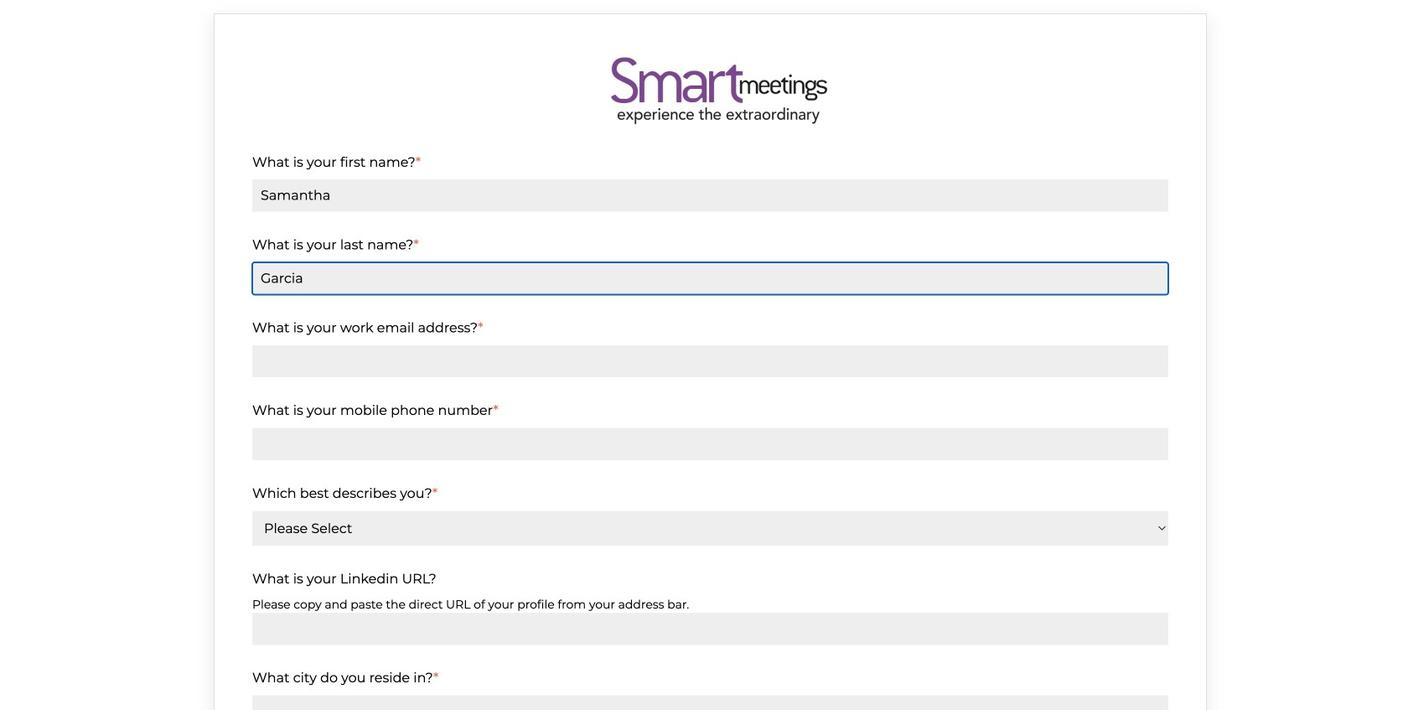 Task type: vqa. For each thing, say whether or not it's contained in the screenshot.
SM-Logo 2024 (1)
yes



Task type: locate. For each thing, give the bounding box(es) containing it.
None text field
[[252, 428, 1169, 460]]

None email field
[[252, 345, 1169, 377]]

None text field
[[252, 180, 1169, 212], [252, 262, 1169, 295], [252, 613, 1169, 645], [252, 696, 1169, 710], [252, 180, 1169, 212], [252, 262, 1169, 295], [252, 613, 1169, 645], [252, 696, 1169, 710]]



Task type: describe. For each thing, give the bounding box(es) containing it.
sm-logo 2024 (1) image
[[585, 52, 836, 129]]



